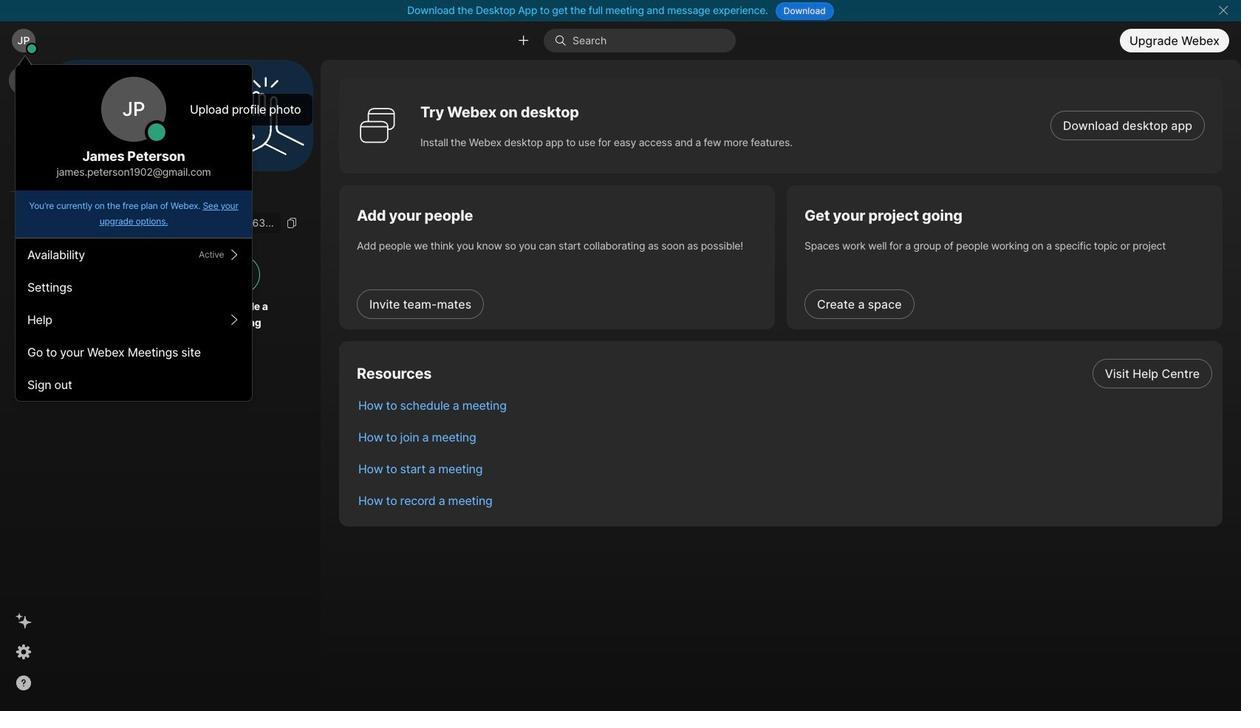 Task type: vqa. For each thing, say whether or not it's contained in the screenshot.
General tab
no



Task type: locate. For each thing, give the bounding box(es) containing it.
settings menu item
[[16, 271, 252, 304]]

list item
[[347, 358, 1224, 390], [347, 390, 1224, 421], [347, 421, 1224, 453], [347, 453, 1224, 485], [347, 485, 1224, 517]]

profile settings menu menu bar
[[16, 239, 252, 401]]

None text field
[[59, 213, 281, 234]]

go to your webex meetings site menu item
[[16, 336, 252, 369]]

cancel_16 image
[[1218, 4, 1230, 16]]

5 list item from the top
[[347, 485, 1224, 517]]

3 list item from the top
[[347, 421, 1224, 453]]

navigation
[[0, 60, 47, 712]]

1 list item from the top
[[347, 358, 1224, 390]]



Task type: describe. For each thing, give the bounding box(es) containing it.
arrow right_16 image
[[229, 314, 240, 326]]

4 list item from the top
[[347, 453, 1224, 485]]

webex tab list
[[9, 66, 38, 225]]

set status menu item
[[16, 239, 252, 271]]

2 list item from the top
[[347, 390, 1224, 421]]

arrow right_16 image
[[229, 249, 240, 261]]

sign out menu item
[[16, 369, 252, 401]]

help menu item
[[16, 304, 252, 336]]

two hands high-fiving image
[[221, 71, 310, 160]]



